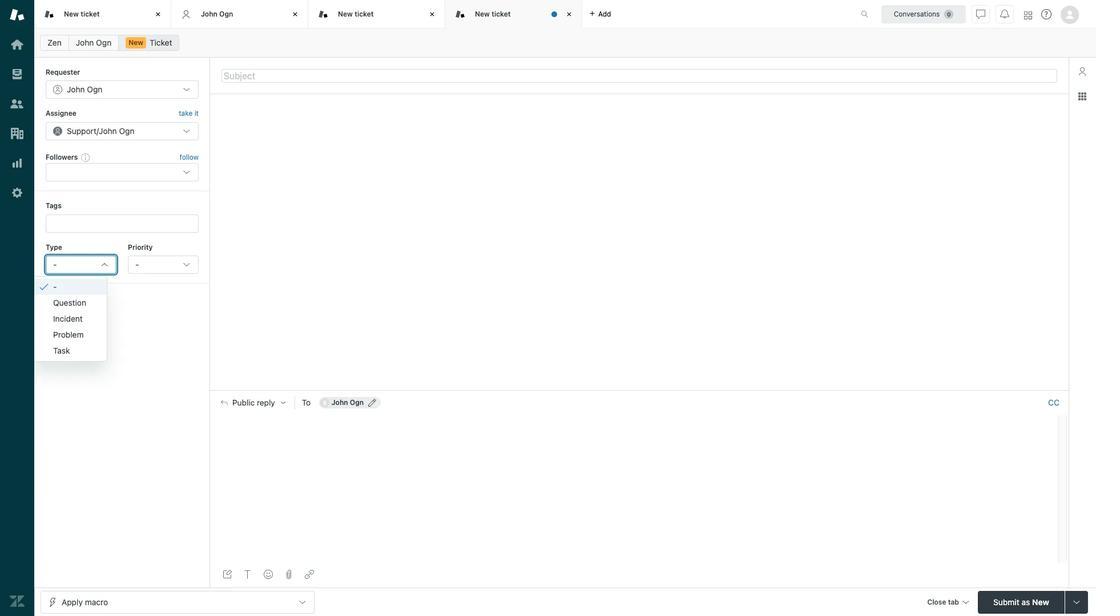 Task type: vqa. For each thing, say whether or not it's contained in the screenshot.
Assigned
no



Task type: describe. For each thing, give the bounding box(es) containing it.
add attachment image
[[284, 571, 294, 580]]

add link (cmd k) image
[[305, 571, 314, 580]]

close
[[928, 598, 947, 607]]

zen
[[47, 38, 62, 47]]

Subject field
[[222, 69, 1058, 83]]

tab
[[949, 598, 960, 607]]

draft mode image
[[223, 571, 232, 580]]

admin image
[[10, 186, 25, 200]]

customers image
[[10, 97, 25, 111]]

/
[[97, 126, 99, 136]]

incident
[[53, 314, 83, 324]]

1 ticket from the left
[[81, 10, 100, 18]]

take it button
[[179, 108, 199, 120]]

problem option
[[33, 327, 107, 343]]

john inside requester element
[[67, 85, 85, 94]]

main element
[[0, 0, 34, 617]]

edit user image
[[368, 399, 376, 407]]

conversations
[[894, 9, 940, 18]]

1 close image from the left
[[153, 9, 164, 20]]

assignee element
[[46, 122, 199, 140]]

john ogn inside tab
[[201, 10, 233, 18]]

take it
[[179, 109, 199, 118]]

cc
[[1049, 398, 1060, 408]]

public reply
[[232, 399, 275, 408]]

problem
[[53, 330, 84, 340]]

public reply button
[[211, 391, 295, 415]]

john inside tab
[[201, 10, 218, 18]]

assignee
[[46, 109, 76, 118]]

cc button
[[1049, 398, 1060, 408]]

displays possible ticket submission types image
[[1073, 598, 1082, 607]]

- for type
[[53, 260, 57, 270]]

new ticket for 2nd close image from the right
[[64, 10, 100, 18]]

3 new ticket tab from the left
[[446, 0, 583, 29]]

reply
[[257, 399, 275, 408]]

- inside "option"
[[53, 282, 57, 292]]

it
[[195, 109, 199, 118]]

zen link
[[40, 35, 69, 51]]

- button for priority
[[128, 256, 199, 274]]

zendesk products image
[[1025, 11, 1033, 19]]

insert emojis image
[[264, 571, 273, 580]]

- option
[[33, 279, 107, 295]]

ogn inside requester element
[[87, 85, 102, 94]]

ogn inside tab
[[219, 10, 233, 18]]

new ticket for second close image
[[338, 10, 374, 18]]

task
[[53, 346, 70, 356]]

- for priority
[[135, 260, 139, 270]]

- button for type
[[46, 256, 117, 274]]

priority
[[128, 243, 153, 252]]

type list box
[[32, 276, 107, 362]]

get help image
[[1042, 9, 1052, 19]]

2 close image from the left
[[564, 9, 575, 20]]

apply
[[62, 598, 83, 607]]

john ogn link
[[68, 35, 119, 51]]

tags
[[46, 202, 62, 210]]

tags element
[[46, 215, 199, 233]]

new inside secondary element
[[129, 38, 143, 47]]

3 ticket from the left
[[492, 10, 511, 18]]



Task type: locate. For each thing, give the bounding box(es) containing it.
1 - button from the left
[[46, 256, 117, 274]]

as
[[1022, 598, 1031, 607]]

2 - button from the left
[[128, 256, 199, 274]]

john inside secondary element
[[76, 38, 94, 47]]

add button
[[583, 0, 618, 28]]

1 horizontal spatial - button
[[128, 256, 199, 274]]

1 new ticket from the left
[[64, 10, 100, 18]]

add
[[599, 9, 611, 18]]

info on adding followers image
[[81, 153, 90, 162]]

ogn inside secondary element
[[96, 38, 112, 47]]

requester element
[[46, 81, 199, 99]]

follow button
[[180, 152, 199, 163]]

- down priority
[[135, 260, 139, 270]]

views image
[[10, 67, 25, 82]]

reporting image
[[10, 156, 25, 171]]

tarashultz49@gmail.com image
[[320, 399, 329, 408]]

1 horizontal spatial new ticket
[[338, 10, 374, 18]]

2 close image from the left
[[427, 9, 438, 20]]

button displays agent's chat status as invisible. image
[[977, 9, 986, 19]]

question option
[[33, 295, 107, 311]]

public
[[232, 399, 255, 408]]

submit
[[994, 598, 1020, 607]]

- button
[[46, 256, 117, 274], [128, 256, 199, 274]]

ogn
[[219, 10, 233, 18], [96, 38, 112, 47], [87, 85, 102, 94], [119, 126, 135, 136], [350, 399, 364, 407]]

john ogn tab
[[171, 0, 308, 29]]

submit as new
[[994, 598, 1050, 607]]

2 horizontal spatial ticket
[[492, 10, 511, 18]]

1 horizontal spatial close image
[[427, 9, 438, 20]]

notifications image
[[1001, 9, 1010, 19]]

support / john ogn
[[67, 126, 135, 136]]

new ticket
[[64, 10, 100, 18], [338, 10, 374, 18], [475, 10, 511, 18]]

0 horizontal spatial new ticket
[[64, 10, 100, 18]]

zendesk image
[[10, 595, 25, 609]]

2 horizontal spatial new ticket
[[475, 10, 511, 18]]

zendesk support image
[[10, 7, 25, 22]]

john ogn inside requester element
[[67, 85, 102, 94]]

3 new ticket from the left
[[475, 10, 511, 18]]

close image
[[290, 9, 301, 20], [564, 9, 575, 20]]

0 horizontal spatial ticket
[[81, 10, 100, 18]]

john inside assignee element
[[99, 126, 117, 136]]

john ogn
[[201, 10, 233, 18], [76, 38, 112, 47], [67, 85, 102, 94], [332, 399, 364, 407]]

apps image
[[1078, 92, 1088, 101]]

close tab button
[[923, 591, 974, 616]]

2 ticket from the left
[[355, 10, 374, 18]]

ticket
[[150, 38, 172, 47]]

- up question
[[53, 282, 57, 292]]

1 close image from the left
[[290, 9, 301, 20]]

1 horizontal spatial close image
[[564, 9, 575, 20]]

0 horizontal spatial close image
[[290, 9, 301, 20]]

1 horizontal spatial ticket
[[355, 10, 374, 18]]

organizations image
[[10, 126, 25, 141]]

new ticket tab
[[34, 0, 171, 29], [308, 0, 446, 29], [446, 0, 583, 29]]

0 horizontal spatial close image
[[153, 9, 164, 20]]

- button down priority
[[128, 256, 199, 274]]

take
[[179, 109, 193, 118]]

0 horizontal spatial - button
[[46, 256, 117, 274]]

minimize composer image
[[635, 386, 644, 395]]

apply macro
[[62, 598, 108, 607]]

macro
[[85, 598, 108, 607]]

secondary element
[[34, 31, 1097, 54]]

support
[[67, 126, 97, 136]]

2 new ticket tab from the left
[[308, 0, 446, 29]]

format text image
[[243, 571, 252, 580]]

follow
[[180, 153, 199, 162]]

- button up - "option"
[[46, 256, 117, 274]]

task option
[[33, 343, 107, 359]]

followers element
[[46, 163, 199, 182]]

-
[[53, 260, 57, 270], [135, 260, 139, 270], [53, 282, 57, 292]]

1 new ticket tab from the left
[[34, 0, 171, 29]]

ticket
[[81, 10, 100, 18], [355, 10, 374, 18], [492, 10, 511, 18]]

close image
[[153, 9, 164, 20], [427, 9, 438, 20]]

conversations button
[[882, 5, 966, 23]]

to
[[302, 398, 311, 408]]

close image inside john ogn tab
[[290, 9, 301, 20]]

john
[[201, 10, 218, 18], [76, 38, 94, 47], [67, 85, 85, 94], [99, 126, 117, 136], [332, 399, 348, 407]]

ogn inside assignee element
[[119, 126, 135, 136]]

type
[[46, 243, 62, 252]]

question
[[53, 298, 86, 308]]

tabs tab list
[[34, 0, 849, 29]]

get started image
[[10, 37, 25, 52]]

- down type
[[53, 260, 57, 270]]

requester
[[46, 68, 80, 77]]

followers
[[46, 153, 78, 162]]

close tab
[[928, 598, 960, 607]]

john ogn inside secondary element
[[76, 38, 112, 47]]

2 new ticket from the left
[[338, 10, 374, 18]]

customer context image
[[1078, 67, 1088, 76]]

new
[[64, 10, 79, 18], [338, 10, 353, 18], [475, 10, 490, 18], [129, 38, 143, 47], [1033, 598, 1050, 607]]

incident option
[[33, 311, 107, 327]]



